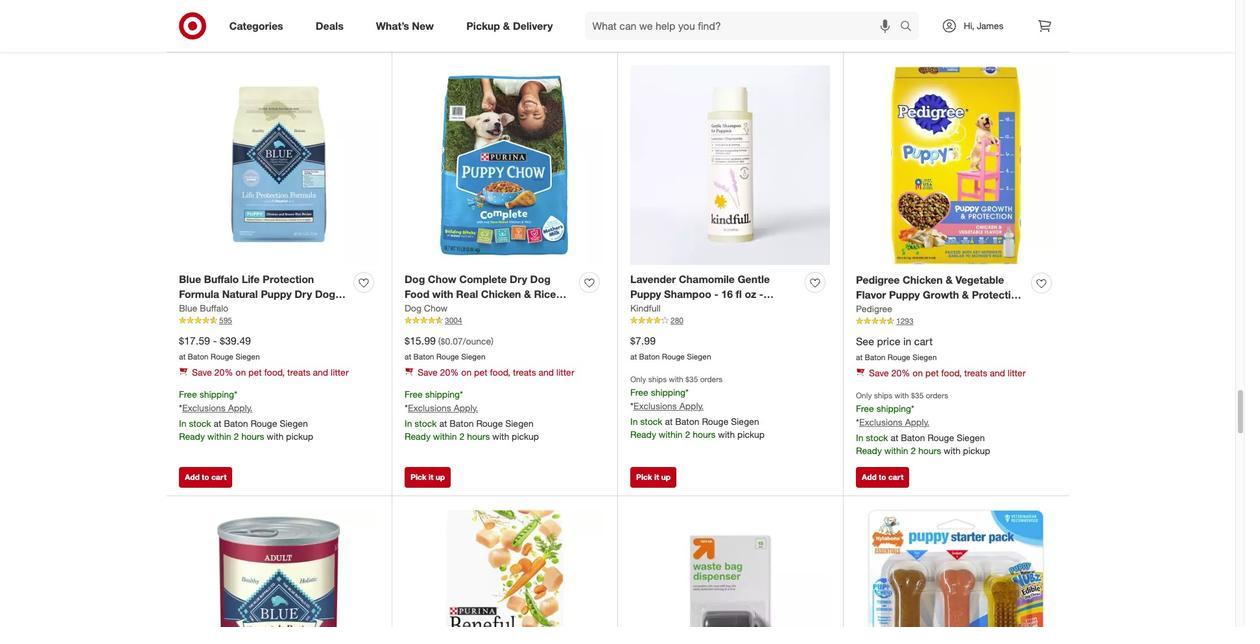 Task type: locate. For each thing, give the bounding box(es) containing it.
595
[[219, 316, 232, 326]]

2 horizontal spatial treats
[[964, 368, 988, 379]]

rice up 3004 'link'
[[534, 288, 556, 301]]

puppy inside lavender chamomile gentle puppy shampoo - 16 fl oz - kindfull™
[[630, 288, 661, 301]]

add to cart button
[[179, 24, 232, 44], [630, 24, 684, 44], [856, 24, 910, 44], [179, 468, 232, 488], [856, 468, 910, 488]]

blue buffalo
[[179, 303, 228, 314]]

save down $15.99
[[418, 367, 438, 378]]

2
[[685, 429, 690, 440], [234, 431, 239, 442], [459, 431, 465, 442], [911, 445, 916, 456]]

buffalo up '595'
[[200, 303, 228, 314]]

/ounce
[[463, 336, 491, 347]]

dry up brown
[[295, 288, 312, 301]]

1 free shipping * * exclusions apply. in stock at  baton rouge siegen ready within 2 hours with pickup from the left
[[179, 389, 313, 442]]

check nearby stores button up search
[[856, 1, 940, 13]]

2 vertical spatial chicken
[[230, 303, 271, 316]]

2 horizontal spatial on
[[913, 368, 923, 379]]

2 horizontal spatial food,
[[941, 368, 962, 379]]

$15.99
[[405, 335, 436, 348]]

2 horizontal spatial food
[[856, 318, 881, 331]]

food inside pedigree chicken & vegetable flavor puppy growth & protection complete & balanced dry dog food
[[856, 318, 881, 331]]

dog chow complete dry dog food with real chicken & rice flavor - 15lbs link
[[405, 273, 574, 316]]

blue for blue buffalo life protection formula natural puppy dry dog food with chicken and brown rice
[[179, 273, 201, 286]]

to
[[202, 29, 209, 38], [653, 29, 661, 38], [879, 29, 886, 38], [202, 473, 209, 483], [879, 473, 886, 483]]

puppy inside pedigree chicken & vegetable flavor puppy growth & protection complete & balanced dry dog food
[[889, 289, 920, 302]]

blue down formula
[[179, 303, 197, 314]]

& up growth
[[946, 274, 953, 287]]

hours
[[693, 429, 716, 440], [241, 431, 264, 442], [467, 431, 490, 442], [918, 445, 941, 456]]

stores
[[238, 1, 263, 12], [915, 1, 940, 12]]

see
[[856, 335, 874, 348]]

chicken up 3004 'link'
[[481, 288, 521, 301]]

0 horizontal spatial puppy
[[261, 288, 292, 301]]

rouge inside $17.59 - $39.49 at baton rouge siegen
[[211, 352, 233, 362]]

ships for pedigree chicken & vegetable flavor puppy growth & protection complete & balanced dry dog food
[[874, 391, 893, 401]]

0 vertical spatial dry
[[510, 273, 527, 286]]

nearby up search
[[885, 1, 913, 12]]

blue
[[179, 273, 201, 286], [179, 303, 197, 314]]

add to cart
[[185, 29, 227, 38], [636, 29, 678, 38], [862, 29, 904, 38], [185, 473, 227, 483], [862, 473, 904, 483]]

0 horizontal spatial treats
[[287, 367, 310, 378]]

on for in
[[913, 368, 923, 379]]

0 horizontal spatial $35
[[686, 375, 698, 384]]

orders down see price in cart at baton rouge siegen
[[926, 391, 948, 401]]

0 vertical spatial pedigree
[[856, 274, 900, 287]]

chow up real
[[428, 273, 456, 286]]

complete up price
[[856, 304, 904, 316]]

pedigree inside pedigree chicken & vegetable flavor puppy growth & protection complete & balanced dry dog food
[[856, 274, 900, 287]]

siegen inside $17.59 - $39.49 at baton rouge siegen
[[236, 352, 260, 362]]

1 horizontal spatial 20%
[[440, 367, 459, 378]]

food, for $39.49
[[264, 367, 285, 378]]

complete up real
[[459, 273, 507, 286]]

1 pedigree from the top
[[856, 274, 900, 287]]

1 vertical spatial blue
[[179, 303, 197, 314]]

pedigree up pedigree link
[[856, 274, 900, 287]]

1 horizontal spatial orders
[[926, 391, 948, 401]]

rice
[[534, 288, 556, 301], [179, 318, 201, 331]]

blue buffalo life protection formula natural puppy dry dog food with chicken and brown rice link
[[179, 273, 348, 331]]

1 horizontal spatial chicken
[[481, 288, 521, 301]]

baton inside see price in cart at baton rouge siegen
[[865, 353, 886, 363]]

puppy up kindfull
[[630, 288, 661, 301]]

& right pickup
[[503, 19, 510, 32]]

baton inside $15.99 ( $0.07 /ounce ) at baton rouge siegen
[[413, 352, 434, 362]]

2 horizontal spatial save
[[869, 368, 889, 379]]

dry inside 'blue buffalo life protection formula natural puppy dry dog food with chicken and brown rice'
[[295, 288, 312, 301]]

categories link
[[218, 12, 299, 40]]

2 horizontal spatial dry
[[966, 304, 983, 316]]

protection down vegetable
[[972, 289, 1023, 302]]

puppy up 1293 at the right bottom of the page
[[889, 289, 920, 302]]

1 horizontal spatial dry
[[510, 273, 527, 286]]

0 horizontal spatial flavor
[[405, 303, 435, 316]]

0 horizontal spatial litter
[[331, 367, 349, 378]]

food, down 595 link
[[264, 367, 285, 378]]

1 vertical spatial chow
[[424, 303, 448, 314]]

pet down see price in cart at baton rouge siegen
[[926, 368, 939, 379]]

in
[[630, 416, 638, 427], [179, 418, 186, 429], [405, 418, 412, 429], [856, 432, 864, 443]]

only down $7.99
[[630, 375, 646, 384]]

categories
[[229, 19, 283, 32]]

buffalo inside blue buffalo link
[[200, 303, 228, 314]]

pedigree up 'see'
[[856, 304, 892, 315]]

0 horizontal spatial save
[[192, 367, 212, 378]]

0 vertical spatial $35
[[686, 375, 698, 384]]

nearby
[[208, 1, 236, 12], [885, 1, 913, 12]]

1 horizontal spatial free shipping * * exclusions apply. in stock at  baton rouge siegen ready within 2 hours with pickup
[[405, 389, 539, 442]]

0 horizontal spatial rice
[[179, 318, 201, 331]]

1 vertical spatial protection
[[972, 289, 1023, 302]]

only down 'see'
[[856, 391, 872, 401]]

food, for $0.07
[[490, 367, 511, 378]]

pick
[[411, 29, 427, 38], [411, 473, 427, 483], [636, 473, 652, 483]]

litter for pedigree chicken & vegetable flavor puppy growth & protection complete & balanced dry dog food
[[1008, 368, 1026, 379]]

1 horizontal spatial protection
[[972, 289, 1023, 302]]

$35 down see price in cart at baton rouge siegen
[[911, 391, 924, 401]]

0 vertical spatial complete
[[459, 273, 507, 286]]

and
[[273, 303, 292, 316], [313, 367, 328, 378], [539, 367, 554, 378], [990, 368, 1005, 379]]

1 vertical spatial ships
[[874, 391, 893, 401]]

rice inside 'blue buffalo life protection formula natural puppy dry dog food with chicken and brown rice'
[[179, 318, 201, 331]]

2 horizontal spatial chicken
[[903, 274, 943, 287]]

food up dog chow
[[405, 288, 429, 301]]

lavender chamomile gentle puppy shampoo - 16 fl oz - kindfull™ image
[[630, 65, 830, 265], [630, 65, 830, 265]]

up for lavender chamomile gentle puppy shampoo - 16 fl oz - kindfull™
[[661, 473, 671, 483]]

blue up formula
[[179, 273, 201, 286]]

lavender chamomile gentle puppy shampoo - 16 fl oz - kindfull™ link
[[630, 273, 800, 316]]

on down $39.49
[[236, 367, 246, 378]]

nearby up categories
[[208, 1, 236, 12]]

1 horizontal spatial food
[[405, 288, 429, 301]]

20%
[[214, 367, 233, 378], [440, 367, 459, 378], [892, 368, 910, 379]]

only ships with $35 orders free shipping * * exclusions apply. in stock at  baton rouge siegen ready within 2 hours with pickup for &
[[856, 391, 990, 456]]

save 20% on pet food, treats and litter for $39.49
[[192, 367, 349, 378]]

shipping down $17.59 - $39.49 at baton rouge siegen on the left of the page
[[200, 389, 234, 400]]

1 vertical spatial food
[[179, 303, 204, 316]]

food down formula
[[179, 303, 204, 316]]

apply.
[[679, 401, 704, 412], [228, 403, 252, 414], [454, 403, 478, 414], [905, 417, 930, 428]]

it for dog chow complete dry dog food with real chicken & rice flavor - 15lbs
[[429, 473, 433, 483]]

1 horizontal spatial only ships with $35 orders free shipping * * exclusions apply. in stock at  baton rouge siegen ready within 2 hours with pickup
[[856, 391, 990, 456]]

stores up categories
[[238, 1, 263, 12]]

1293
[[896, 316, 914, 326]]

1 horizontal spatial $35
[[911, 391, 924, 401]]

orders down $7.99 at baton rouge siegen
[[700, 375, 723, 384]]

siegen inside $7.99 at baton rouge siegen
[[687, 352, 711, 362]]

pickup & delivery link
[[455, 12, 569, 40]]

nylabone puppy starter pack dog toy - brown image
[[856, 510, 1057, 628], [856, 510, 1057, 628]]

20% for $39.49
[[214, 367, 233, 378]]

stores up search
[[915, 1, 940, 12]]

& left "balanced"
[[907, 304, 914, 316]]

growth
[[923, 289, 959, 302]]

1 horizontal spatial ships
[[874, 391, 893, 401]]

1 horizontal spatial treats
[[513, 367, 536, 378]]

ships down $7.99 at baton rouge siegen
[[648, 375, 667, 384]]

0 horizontal spatial pet
[[248, 367, 262, 378]]

blue buffalo life protection formula natural puppy dry dog food with chicken and brown rice image
[[179, 65, 379, 265], [179, 65, 379, 265]]

save 20% on pet food, treats and litter down in
[[869, 368, 1026, 379]]

1 horizontal spatial on
[[461, 367, 472, 378]]

pick it up button for dog chow complete dry dog food with real chicken & rice flavor - 15lbs
[[405, 468, 451, 488]]

1 vertical spatial only
[[856, 391, 872, 401]]

0 horizontal spatial nearby
[[208, 1, 236, 12]]

puppy up 595 link
[[261, 288, 292, 301]]

1 vertical spatial complete
[[856, 304, 904, 316]]

pet down '/ounce'
[[474, 367, 487, 378]]

*
[[686, 387, 689, 398], [234, 389, 237, 400], [460, 389, 463, 400], [630, 401, 634, 412], [179, 403, 182, 414], [405, 403, 408, 414], [911, 403, 914, 414], [856, 417, 859, 428]]

check
[[179, 1, 205, 12], [856, 1, 882, 12]]

0 horizontal spatial free shipping * * exclusions apply. in stock at  baton rouge siegen ready within 2 hours with pickup
[[179, 389, 313, 442]]

at
[[179, 352, 186, 362], [405, 352, 411, 362], [630, 352, 637, 362], [856, 353, 863, 363], [665, 416, 673, 427], [214, 418, 221, 429], [439, 418, 447, 429], [891, 432, 898, 443]]

save down see price in cart at baton rouge siegen
[[869, 368, 889, 379]]

at inside see price in cart at baton rouge siegen
[[856, 353, 863, 363]]

1 blue from the top
[[179, 273, 201, 286]]

2 free shipping * * exclusions apply. in stock at  baton rouge siegen ready within 2 hours with pickup from the left
[[405, 389, 539, 442]]

dry
[[510, 273, 527, 286], [295, 288, 312, 301], [966, 304, 983, 316]]

only
[[630, 375, 646, 384], [856, 391, 872, 401]]

dog chow complete dry dog food with real chicken & rice flavor - 15lbs
[[405, 273, 556, 316]]

purina beneful with real chicken healthy puppy dry dog food image
[[405, 510, 604, 628], [405, 510, 604, 628]]

1 check nearby stores button from the left
[[179, 0, 263, 13]]

food, down )
[[490, 367, 511, 378]]

buffalo
[[204, 273, 239, 286], [200, 303, 228, 314]]

dog up dog chow
[[405, 273, 425, 286]]

pedigree chicken & vegetable flavor puppy growth & protection complete & balanced dry dog food image
[[856, 65, 1057, 266], [856, 65, 1057, 266]]

treats down 595 link
[[287, 367, 310, 378]]

1 horizontal spatial only
[[856, 391, 872, 401]]

1 horizontal spatial check nearby stores button
[[856, 1, 940, 13]]

pick for dog chow complete dry dog food with real chicken & rice flavor - 15lbs
[[411, 473, 427, 483]]

ships down see price in cart at baton rouge siegen
[[874, 391, 893, 401]]

cart inside see price in cart at baton rouge siegen
[[914, 335, 933, 348]]

free
[[630, 387, 648, 398], [179, 389, 197, 400], [405, 389, 423, 400], [856, 403, 874, 414]]

within
[[659, 429, 683, 440], [207, 431, 231, 442], [433, 431, 457, 442], [884, 445, 908, 456]]

orders for &
[[926, 391, 948, 401]]

dog
[[405, 273, 425, 286], [530, 273, 551, 286], [315, 288, 335, 301], [405, 303, 422, 314], [986, 304, 1007, 316]]

0 horizontal spatial food,
[[264, 367, 285, 378]]

20% down $17.59 - $39.49 at baton rouge siegen on the left of the page
[[214, 367, 233, 378]]

dry up 3004 'link'
[[510, 273, 527, 286]]

buffalo inside 'blue buffalo life protection formula natural puppy dry dog food with chicken and brown rice'
[[204, 273, 239, 286]]

check nearby stores button
[[179, 0, 263, 13], [856, 1, 940, 13]]

fl
[[736, 288, 742, 301]]

0 horizontal spatial ships
[[648, 375, 667, 384]]

chamomile
[[679, 273, 735, 286]]

16
[[721, 288, 733, 301]]

exclusions
[[634, 401, 677, 412], [182, 403, 226, 414], [408, 403, 451, 414], [859, 417, 903, 428]]

0 horizontal spatial complete
[[459, 273, 507, 286]]

pedigree chicken & vegetable flavor puppy growth & protection complete & balanced dry dog food link
[[856, 273, 1026, 331]]

0 vertical spatial food
[[405, 288, 429, 301]]

1 vertical spatial $35
[[911, 391, 924, 401]]

pickup & delivery
[[466, 19, 553, 32]]

what's new link
[[365, 12, 450, 40]]

food down pedigree link
[[856, 318, 881, 331]]

0 horizontal spatial dry
[[295, 288, 312, 301]]

0 horizontal spatial protection
[[263, 273, 314, 286]]

shampoo
[[664, 288, 711, 301]]

0 vertical spatial protection
[[263, 273, 314, 286]]

0 horizontal spatial only
[[630, 375, 646, 384]]

orders
[[700, 375, 723, 384], [926, 391, 948, 401]]

0 vertical spatial orders
[[700, 375, 723, 384]]

1 horizontal spatial pet
[[474, 367, 487, 378]]

treats down 3004 'link'
[[513, 367, 536, 378]]

2 horizontal spatial 20%
[[892, 368, 910, 379]]

- left 3004
[[438, 303, 442, 316]]

see price in cart at baton rouge siegen
[[856, 335, 937, 363]]

food,
[[264, 367, 285, 378], [490, 367, 511, 378], [941, 368, 962, 379]]

save 20% on pet food, treats and litter
[[192, 367, 349, 378], [418, 367, 574, 378], [869, 368, 1026, 379]]

0 horizontal spatial save 20% on pet food, treats and litter
[[192, 367, 349, 378]]

1 horizontal spatial rice
[[534, 288, 556, 301]]

2 horizontal spatial save 20% on pet food, treats and litter
[[869, 368, 1026, 379]]

james
[[977, 20, 1004, 31]]

save for see
[[869, 368, 889, 379]]

blue buffalo homestyle recipe natural wet dog food - 12.5oz image
[[179, 510, 379, 628], [179, 510, 379, 628]]

pick it up for lavender chamomile gentle puppy shampoo - 16 fl oz - kindfull™
[[636, 473, 671, 483]]

protection up brown
[[263, 273, 314, 286]]

0 horizontal spatial food
[[179, 303, 204, 316]]

1 vertical spatial flavor
[[405, 303, 435, 316]]

chicken up growth
[[903, 274, 943, 287]]

with inside dog chow complete dry dog food with real chicken & rice flavor - 15lbs
[[432, 288, 453, 301]]

check nearby stores up categories
[[179, 1, 263, 12]]

0 horizontal spatial check nearby stores button
[[179, 0, 263, 13]]

flavor inside pedigree chicken & vegetable flavor puppy growth & protection complete & balanced dry dog food
[[856, 289, 886, 302]]

2 pedigree from the top
[[856, 304, 892, 315]]

stock
[[640, 416, 663, 427], [189, 418, 211, 429], [415, 418, 437, 429], [866, 432, 888, 443]]

on down see price in cart at baton rouge siegen
[[913, 368, 923, 379]]

ships
[[648, 375, 667, 384], [874, 391, 893, 401]]

dog inside 'blue buffalo life protection formula natural puppy dry dog food with chicken and brown rice'
[[315, 288, 335, 301]]

$0.07
[[441, 336, 463, 347]]

& inside dog chow complete dry dog food with real chicken & rice flavor - 15lbs
[[524, 288, 531, 301]]

protection inside 'blue buffalo life protection formula natural puppy dry dog food with chicken and brown rice'
[[263, 273, 314, 286]]

2 blue from the top
[[179, 303, 197, 314]]

2 horizontal spatial pet
[[926, 368, 939, 379]]

20% down see price in cart at baton rouge siegen
[[892, 368, 910, 379]]

1 horizontal spatial food,
[[490, 367, 511, 378]]

1 vertical spatial chicken
[[481, 288, 521, 301]]

dog chow complete dry dog food with real chicken & rice flavor - 15lbs image
[[405, 65, 604, 265], [405, 65, 604, 265]]

baton inside $17.59 - $39.49 at baton rouge siegen
[[188, 352, 209, 362]]

1 vertical spatial dry
[[295, 288, 312, 301]]

dog down vegetable
[[986, 304, 1007, 316]]

dog up brown
[[315, 288, 335, 301]]

(
[[438, 336, 441, 347]]

chicken down natural
[[230, 303, 271, 316]]

0 horizontal spatial 20%
[[214, 367, 233, 378]]

flavor up pedigree link
[[856, 289, 886, 302]]

2 vertical spatial food
[[856, 318, 881, 331]]

0 horizontal spatial on
[[236, 367, 246, 378]]

2 horizontal spatial litter
[[1008, 368, 1026, 379]]

cart
[[211, 29, 227, 38], [663, 29, 678, 38], [888, 29, 904, 38], [914, 335, 933, 348], [211, 473, 227, 483], [888, 473, 904, 483]]

0 vertical spatial buffalo
[[204, 273, 239, 286]]

dry down vegetable
[[966, 304, 983, 316]]

orders for kindfull™
[[700, 375, 723, 384]]

1 horizontal spatial puppy
[[630, 288, 661, 301]]

chow inside dog chow complete dry dog food with real chicken & rice flavor - 15lbs
[[428, 273, 456, 286]]

check nearby stores button up categories
[[179, 0, 263, 13]]

1 vertical spatial orders
[[926, 391, 948, 401]]

shipping
[[651, 387, 686, 398], [200, 389, 234, 400], [425, 389, 460, 400], [877, 403, 911, 414]]

0 horizontal spatial orders
[[700, 375, 723, 384]]

0 vertical spatial chow
[[428, 273, 456, 286]]

check nearby stores up search
[[856, 1, 940, 12]]

ships for lavender chamomile gentle puppy shampoo - 16 fl oz - kindfull™
[[648, 375, 667, 384]]

food
[[405, 288, 429, 301], [179, 303, 204, 316], [856, 318, 881, 331]]

pick it up button
[[405, 24, 451, 44], [405, 468, 451, 488], [630, 468, 677, 488]]

shipping down $7.99 at baton rouge siegen
[[651, 387, 686, 398]]

on down $15.99 ( $0.07 /ounce ) at baton rouge siegen
[[461, 367, 472, 378]]

0 vertical spatial flavor
[[856, 289, 886, 302]]

-
[[714, 288, 719, 301], [759, 288, 764, 301], [438, 303, 442, 316], [213, 335, 217, 348]]

0 horizontal spatial stores
[[238, 1, 263, 12]]

1 horizontal spatial litter
[[556, 367, 574, 378]]

with
[[432, 288, 453, 301], [207, 303, 228, 316], [669, 375, 683, 384], [895, 391, 909, 401], [718, 429, 735, 440], [267, 431, 284, 442], [492, 431, 509, 442], [944, 445, 961, 456]]

2 vertical spatial dry
[[966, 304, 983, 316]]

$35 for &
[[911, 391, 924, 401]]

chow up 3004
[[424, 303, 448, 314]]

treats down 1293 link
[[964, 368, 988, 379]]

baton
[[188, 352, 209, 362], [413, 352, 434, 362], [639, 352, 660, 362], [865, 353, 886, 363], [675, 416, 699, 427], [224, 418, 248, 429], [450, 418, 474, 429], [901, 432, 925, 443]]

food, down 1293 link
[[941, 368, 962, 379]]

blue inside 'blue buffalo life protection formula natural puppy dry dog food with chicken and brown rice'
[[179, 273, 201, 286]]

kindfull™
[[630, 303, 674, 316]]

pet for in
[[926, 368, 939, 379]]

rice up $17.59
[[179, 318, 201, 331]]

1 horizontal spatial save
[[418, 367, 438, 378]]

only ships with $35 orders free shipping * * exclusions apply. in stock at  baton rouge siegen ready within 2 hours with pickup
[[630, 375, 765, 440], [856, 391, 990, 456]]

0 vertical spatial blue
[[179, 273, 201, 286]]

280 link
[[630, 315, 830, 327]]

save 20% on pet food, treats and litter for in
[[869, 368, 1026, 379]]

)
[[491, 336, 494, 347]]

save down $17.59 - $39.49 at baton rouge siegen on the left of the page
[[192, 367, 212, 378]]

- right $17.59
[[213, 335, 217, 348]]

it for lavender chamomile gentle puppy shampoo - 16 fl oz - kindfull™
[[654, 473, 659, 483]]

kindfull
[[630, 303, 661, 314]]

check nearby stores
[[179, 1, 263, 12], [856, 1, 940, 12]]

1 vertical spatial pedigree
[[856, 304, 892, 315]]

0 horizontal spatial only ships with $35 orders free shipping * * exclusions apply. in stock at  baton rouge siegen ready within 2 hours with pickup
[[630, 375, 765, 440]]

1 horizontal spatial flavor
[[856, 289, 886, 302]]

& up 3004 'link'
[[524, 288, 531, 301]]

save
[[192, 367, 212, 378], [418, 367, 438, 378], [869, 368, 889, 379]]

flavor
[[856, 289, 886, 302], [405, 303, 435, 316]]

20% down $15.99 ( $0.07 /ounce ) at baton rouge siegen
[[440, 367, 459, 378]]

pet down $39.49
[[248, 367, 262, 378]]

litter
[[331, 367, 349, 378], [556, 367, 574, 378], [1008, 368, 1026, 379]]

baton inside $7.99 at baton rouge siegen
[[639, 352, 660, 362]]

1 vertical spatial buffalo
[[200, 303, 228, 314]]

buffalo for blue buffalo
[[200, 303, 228, 314]]

1 horizontal spatial complete
[[856, 304, 904, 316]]

0 vertical spatial rice
[[534, 288, 556, 301]]

1 horizontal spatial nearby
[[885, 1, 913, 12]]

add
[[185, 29, 200, 38], [636, 29, 651, 38], [862, 29, 877, 38], [185, 473, 200, 483], [862, 473, 877, 483]]

at inside $15.99 ( $0.07 /ounce ) at baton rouge siegen
[[405, 352, 411, 362]]

2 horizontal spatial puppy
[[889, 289, 920, 302]]

flavor up $15.99
[[405, 303, 435, 316]]

it
[[429, 29, 433, 38], [429, 473, 433, 483], [654, 473, 659, 483]]

protection
[[263, 273, 314, 286], [972, 289, 1023, 302]]

$35 down $7.99 at baton rouge siegen
[[686, 375, 698, 384]]

0 horizontal spatial chicken
[[230, 303, 271, 316]]

dog waste bag holder - 1roll/15ct - up & up™ image
[[630, 510, 830, 628], [630, 510, 830, 628]]

save 20% on pet food, treats and litter down $39.49
[[192, 367, 349, 378]]

What can we help you find? suggestions appear below search field
[[585, 12, 904, 40]]

pickup
[[466, 19, 500, 32]]

1 horizontal spatial save 20% on pet food, treats and litter
[[418, 367, 574, 378]]

0 vertical spatial only
[[630, 375, 646, 384]]

free shipping * * exclusions apply. in stock at  baton rouge siegen ready within 2 hours with pickup
[[179, 389, 313, 442], [405, 389, 539, 442]]

rouge
[[211, 352, 233, 362], [436, 352, 459, 362], [662, 352, 685, 362], [888, 353, 911, 363], [702, 416, 729, 427], [251, 418, 277, 429], [476, 418, 503, 429], [928, 432, 954, 443]]

0 vertical spatial ships
[[648, 375, 667, 384]]

0 vertical spatial chicken
[[903, 274, 943, 287]]

dog up $15.99
[[405, 303, 422, 314]]

save 20% on pet food, treats and litter down )
[[418, 367, 574, 378]]

up
[[436, 29, 445, 38], [436, 473, 445, 483], [661, 473, 671, 483]]

pick it up button for lavender chamomile gentle puppy shampoo - 16 fl oz - kindfull™
[[630, 468, 677, 488]]

pick for lavender chamomile gentle puppy shampoo - 16 fl oz - kindfull™
[[636, 473, 652, 483]]

1 vertical spatial rice
[[179, 318, 201, 331]]

and for see
[[990, 368, 1005, 379]]

buffalo up natural
[[204, 273, 239, 286]]



Task type: vqa. For each thing, say whether or not it's contained in the screenshot.
second Hello from the top
no



Task type: describe. For each thing, give the bounding box(es) containing it.
rouge inside see price in cart at baton rouge siegen
[[888, 353, 911, 363]]

dry inside pedigree chicken & vegetable flavor puppy growth & protection complete & balanced dry dog food
[[966, 304, 983, 316]]

chow for dog chow complete dry dog food with real chicken & rice flavor - 15lbs
[[428, 273, 456, 286]]

only for pedigree chicken & vegetable flavor puppy growth & protection complete & balanced dry dog food
[[856, 391, 872, 401]]

free shipping * * exclusions apply. in stock at  baton rouge siegen ready within 2 hours with pickup for $39.49
[[179, 389, 313, 442]]

- inside dog chow complete dry dog food with real chicken & rice flavor - 15lbs
[[438, 303, 442, 316]]

$35 for kindfull™
[[686, 375, 698, 384]]

food inside 'blue buffalo life protection formula natural puppy dry dog food with chicken and brown rice'
[[179, 303, 204, 316]]

vegetable
[[956, 274, 1004, 287]]

formula
[[179, 288, 219, 301]]

15lbs
[[445, 303, 471, 316]]

nearby for second check nearby stores "button" from right
[[208, 1, 236, 12]]

chow for dog chow
[[424, 303, 448, 314]]

dog inside pedigree chicken & vegetable flavor puppy growth & protection complete & balanced dry dog food
[[986, 304, 1007, 316]]

food, for in
[[941, 368, 962, 379]]

treats for blue buffalo life protection formula natural puppy dry dog food with chicken and brown rice
[[287, 367, 310, 378]]

price
[[877, 335, 901, 348]]

- right oz
[[759, 288, 764, 301]]

nearby for first check nearby stores "button" from right
[[885, 1, 913, 12]]

search
[[895, 20, 926, 33]]

0 horizontal spatial check
[[179, 1, 205, 12]]

dry inside dog chow complete dry dog food with real chicken & rice flavor - 15lbs
[[510, 273, 527, 286]]

puppy inside 'blue buffalo life protection formula natural puppy dry dog food with chicken and brown rice'
[[261, 288, 292, 301]]

kindfull link
[[630, 302, 661, 315]]

on for $39.49
[[236, 367, 246, 378]]

save 20% on pet food, treats and litter for $0.07
[[418, 367, 574, 378]]

deals link
[[305, 12, 360, 40]]

siegen inside $15.99 ( $0.07 /ounce ) at baton rouge siegen
[[461, 352, 486, 362]]

food inside dog chow complete dry dog food with real chicken & rice flavor - 15lbs
[[405, 288, 429, 301]]

20% for $0.07
[[440, 367, 459, 378]]

search button
[[895, 12, 926, 43]]

1 horizontal spatial check
[[856, 1, 882, 12]]

pedigree link
[[856, 303, 892, 316]]

balanced
[[917, 304, 963, 316]]

at inside $7.99 at baton rouge siegen
[[630, 352, 637, 362]]

siegen inside see price in cart at baton rouge siegen
[[913, 353, 937, 363]]

pedigree for pedigree
[[856, 304, 892, 315]]

shipping down $15.99 ( $0.07 /ounce ) at baton rouge siegen
[[425, 389, 460, 400]]

buffalo for blue buffalo life protection formula natural puppy dry dog food with chicken and brown rice
[[204, 273, 239, 286]]

1293 link
[[856, 316, 1057, 327]]

at inside $17.59 - $39.49 at baton rouge siegen
[[179, 352, 186, 362]]

deals
[[316, 19, 344, 32]]

blue buffalo life protection formula natural puppy dry dog food with chicken and brown rice
[[179, 273, 335, 331]]

with inside 'blue buffalo life protection formula natural puppy dry dog food with chicken and brown rice'
[[207, 303, 228, 316]]

20% for in
[[892, 368, 910, 379]]

lavender
[[630, 273, 676, 286]]

life
[[242, 273, 260, 286]]

dog chow
[[405, 303, 448, 314]]

$15.99 ( $0.07 /ounce ) at baton rouge siegen
[[405, 335, 494, 362]]

new
[[412, 19, 434, 32]]

- left 16
[[714, 288, 719, 301]]

$17.59 - $39.49 at baton rouge siegen
[[179, 335, 260, 362]]

treats for pedigree chicken & vegetable flavor puppy growth & protection complete & balanced dry dog food
[[964, 368, 988, 379]]

rouge inside $15.99 ( $0.07 /ounce ) at baton rouge siegen
[[436, 352, 459, 362]]

pet for $0.07
[[474, 367, 487, 378]]

rice inside dog chow complete dry dog food with real chicken & rice flavor - 15lbs
[[534, 288, 556, 301]]

$39.49
[[220, 335, 251, 348]]

only ships with $35 orders free shipping * * exclusions apply. in stock at  baton rouge siegen ready within 2 hours with pickup for kindfull™
[[630, 375, 765, 440]]

what's new
[[376, 19, 434, 32]]

brown
[[295, 303, 327, 316]]

lavender chamomile gentle puppy shampoo - 16 fl oz - kindfull™
[[630, 273, 770, 316]]

delivery
[[513, 19, 553, 32]]

gentle
[[738, 273, 770, 286]]

litter for blue buffalo life protection formula natural puppy dry dog food with chicken and brown rice
[[331, 367, 349, 378]]

chicken inside dog chow complete dry dog food with real chicken & rice flavor - 15lbs
[[481, 288, 521, 301]]

rouge inside $7.99 at baton rouge siegen
[[662, 352, 685, 362]]

blue for blue buffalo
[[179, 303, 197, 314]]

natural
[[222, 288, 258, 301]]

dog inside 'dog chow' link
[[405, 303, 422, 314]]

complete inside pedigree chicken & vegetable flavor puppy growth & protection complete & balanced dry dog food
[[856, 304, 904, 316]]

only for lavender chamomile gentle puppy shampoo - 16 fl oz - kindfull™
[[630, 375, 646, 384]]

and for $17.59
[[313, 367, 328, 378]]

2 check nearby stores button from the left
[[856, 1, 940, 13]]

pet for $39.49
[[248, 367, 262, 378]]

shipping down see price in cart at baton rouge siegen
[[877, 403, 911, 414]]

and for $15.99
[[539, 367, 554, 378]]

what's
[[376, 19, 409, 32]]

3004 link
[[405, 315, 604, 327]]

$7.99 at baton rouge siegen
[[630, 335, 711, 362]]

$7.99
[[630, 335, 656, 348]]

hi,
[[964, 20, 974, 31]]

280
[[671, 316, 684, 326]]

protection inside pedigree chicken & vegetable flavor puppy growth & protection complete & balanced dry dog food
[[972, 289, 1023, 302]]

flavor inside dog chow complete dry dog food with real chicken & rice flavor - 15lbs
[[405, 303, 435, 316]]

pedigree chicken & vegetable flavor puppy growth & protection complete & balanced dry dog food
[[856, 274, 1023, 331]]

save for $15.99
[[418, 367, 438, 378]]

0 horizontal spatial check nearby stores
[[179, 1, 263, 12]]

and inside 'blue buffalo life protection formula natural puppy dry dog food with chicken and brown rice'
[[273, 303, 292, 316]]

complete inside dog chow complete dry dog food with real chicken & rice flavor - 15lbs
[[459, 273, 507, 286]]

dog chow link
[[405, 302, 448, 315]]

in
[[903, 335, 912, 348]]

litter for dog chow complete dry dog food with real chicken & rice flavor - 15lbs
[[556, 367, 574, 378]]

hi, james
[[964, 20, 1004, 31]]

3004
[[445, 316, 462, 326]]

free shipping * * exclusions apply. in stock at  baton rouge siegen ready within 2 hours with pickup for $0.07
[[405, 389, 539, 442]]

dog up 3004 'link'
[[530, 273, 551, 286]]

pick it up for dog chow complete dry dog food with real chicken & rice flavor - 15lbs
[[411, 473, 445, 483]]

on for $0.07
[[461, 367, 472, 378]]

& down vegetable
[[962, 289, 969, 302]]

chicken inside pedigree chicken & vegetable flavor puppy growth & protection complete & balanced dry dog food
[[903, 274, 943, 287]]

$17.59
[[179, 335, 210, 348]]

- inside $17.59 - $39.49 at baton rouge siegen
[[213, 335, 217, 348]]

real
[[456, 288, 478, 301]]

up for dog chow complete dry dog food with real chicken & rice flavor - 15lbs
[[436, 473, 445, 483]]

pedigree for pedigree chicken & vegetable flavor puppy growth & protection complete & balanced dry dog food
[[856, 274, 900, 287]]

oz
[[745, 288, 756, 301]]

treats for dog chow complete dry dog food with real chicken & rice flavor - 15lbs
[[513, 367, 536, 378]]

chicken inside 'blue buffalo life protection formula natural puppy dry dog food with chicken and brown rice'
[[230, 303, 271, 316]]

595 link
[[179, 315, 379, 327]]

blue buffalo link
[[179, 302, 228, 315]]

1 horizontal spatial check nearby stores
[[856, 1, 940, 12]]

1 horizontal spatial stores
[[915, 1, 940, 12]]

save for $17.59
[[192, 367, 212, 378]]



